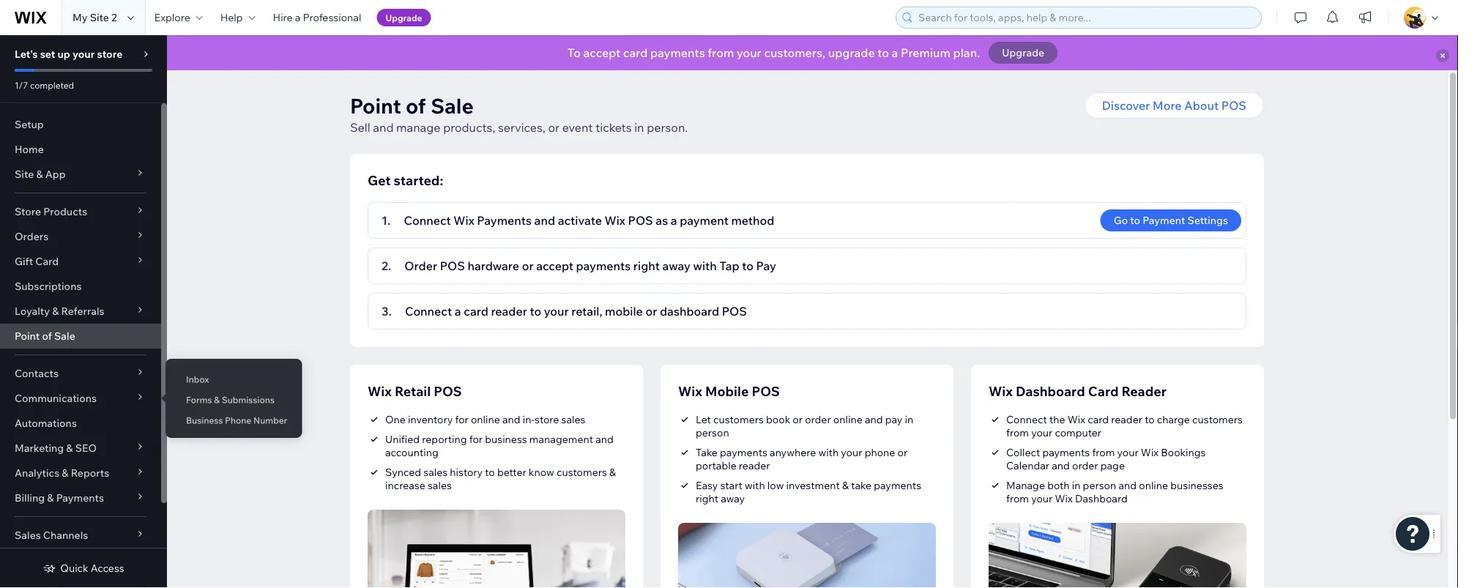 Task type: describe. For each thing, give the bounding box(es) containing it.
upgrade inside alert
[[1002, 46, 1045, 59]]

wix up the hardware
[[454, 213, 474, 228]]

sale for point of sale
[[54, 330, 75, 342]]

a right 3 .
[[455, 304, 461, 319]]

event
[[562, 120, 593, 135]]

store
[[15, 205, 41, 218]]

pay
[[756, 259, 776, 273]]

wix up collect
[[989, 383, 1013, 399]]

wix mobile pos
[[678, 383, 780, 399]]

history
[[450, 466, 483, 479]]

or right book
[[793, 413, 803, 426]]

& for app
[[36, 168, 43, 181]]

gift card
[[15, 255, 59, 268]]

your inside let customers book or order online and pay in person take payments anywhere with your phone or portable reader easy start with low investment & take payments right away
[[841, 446, 862, 459]]

contacts button
[[0, 361, 161, 386]]

better
[[497, 466, 526, 479]]

explore
[[154, 11, 190, 24]]

loyalty & referrals button
[[0, 299, 161, 324]]

take
[[696, 446, 718, 459]]

to inside connect the wix card reader to charge customers from your computer collect payments from your wix bookings calendar and order page manage both in person and online businesses from your wix dashboard
[[1145, 413, 1155, 426]]

away inside let customers book or order online and pay in person take payments anywhere with your phone or portable reader easy start with low investment & take payments right away
[[721, 492, 745, 505]]

a inside alert
[[892, 45, 898, 60]]

site & app
[[15, 168, 66, 181]]

about
[[1184, 98, 1219, 113]]

manage
[[396, 120, 441, 135]]

one
[[385, 413, 406, 426]]

my
[[73, 11, 88, 24]]

wix down both in the bottom right of the page
[[1055, 492, 1073, 505]]

payments inside alert
[[650, 45, 705, 60]]

1 vertical spatial card
[[1088, 383, 1119, 399]]

sales channels
[[15, 529, 88, 542]]

and down page
[[1119, 479, 1137, 492]]

reader inside let customers book or order online and pay in person take payments anywhere with your phone or portable reader easy start with low investment & take payments right away
[[739, 459, 770, 472]]

calendar
[[1006, 459, 1050, 472]]

access
[[91, 562, 124, 575]]

wix right activate
[[605, 213, 625, 228]]

payments for &
[[56, 491, 104, 504]]

accept inside alert
[[583, 45, 621, 60]]

1/7 completed
[[15, 79, 74, 90]]

contacts
[[15, 367, 59, 380]]

0 horizontal spatial for
[[455, 413, 469, 426]]

analytics & reports
[[15, 467, 109, 479]]

your up page
[[1117, 446, 1139, 459]]

sales channels button
[[0, 523, 161, 548]]

order inside let customers book or order online and pay in person take payments anywhere with your phone or portable reader easy start with low investment & take payments right away
[[805, 413, 831, 426]]

hire
[[273, 11, 293, 24]]

bookings
[[1161, 446, 1206, 459]]

one inventory for online and in-store sales unified reporting for business management and accounting synced sales history to better know customers & increase sales
[[385, 413, 616, 492]]

hardware
[[468, 259, 519, 273]]

and left in-
[[502, 413, 520, 426]]

analytics & reports button
[[0, 461, 161, 486]]

analytics
[[15, 467, 59, 479]]

get started:
[[368, 172, 443, 188]]

let's
[[15, 48, 38, 60]]

reports
[[71, 467, 109, 479]]

know
[[529, 466, 554, 479]]

connect for connect wix payments and activate wix pos as a payment method
[[404, 213, 451, 228]]

person inside connect the wix card reader to charge customers from your computer collect payments from your wix bookings calendar and order page manage both in person and online businesses from your wix dashboard
[[1083, 479, 1116, 492]]

online inside one inventory for online and in-store sales unified reporting for business management and accounting synced sales history to better know customers & increase sales
[[471, 413, 500, 426]]

marketing & seo button
[[0, 436, 161, 461]]

charge
[[1157, 413, 1190, 426]]

easy
[[696, 479, 718, 492]]

manage
[[1006, 479, 1045, 492]]

payment
[[680, 213, 729, 228]]

point of sale
[[15, 330, 75, 342]]

Search for tools, apps, help & more... field
[[914, 7, 1257, 28]]

home link
[[0, 137, 161, 162]]

low
[[767, 479, 784, 492]]

0 vertical spatial with
[[693, 259, 717, 273]]

site inside dropdown button
[[15, 168, 34, 181]]

1/7
[[15, 79, 28, 90]]

customers inside let customers book or order online and pay in person take payments anywhere with your phone or portable reader easy start with low investment & take payments right away
[[713, 413, 764, 426]]

setup link
[[0, 112, 161, 137]]

and inside point of sale sell and manage products, services, or event tickets in person.
[[373, 120, 394, 135]]

to inside "go to payment settings" button
[[1130, 214, 1140, 227]]

your inside sidebar element
[[72, 48, 95, 60]]

automations link
[[0, 411, 161, 436]]

sale for point of sale sell and manage products, services, or event tickets in person.
[[431, 93, 474, 118]]

help
[[220, 11, 243, 24]]

to
[[567, 45, 581, 60]]

start
[[720, 479, 742, 492]]

sell
[[350, 120, 370, 135]]

home
[[15, 143, 44, 156]]

to accept card payments from your customers, upgrade to a premium plan. alert
[[167, 35, 1458, 70]]

card for a
[[464, 304, 488, 319]]

to left retail,
[[530, 304, 541, 319]]

my site 2
[[73, 11, 117, 24]]

0 vertical spatial away
[[662, 259, 691, 273]]

pos right dashboard
[[722, 304, 747, 319]]

the
[[1050, 413, 1065, 426]]

both
[[1047, 479, 1070, 492]]

services,
[[498, 120, 546, 135]]

book
[[766, 413, 790, 426]]

customers inside connect the wix card reader to charge customers from your computer collect payments from your wix bookings calendar and order page manage both in person and online businesses from your wix dashboard
[[1192, 413, 1243, 426]]

point of sale sell and manage products, services, or event tickets in person.
[[350, 93, 688, 135]]

seo
[[75, 442, 97, 454]]

billing & payments
[[15, 491, 104, 504]]

your down manage
[[1031, 492, 1053, 505]]

wix left bookings
[[1141, 446, 1159, 459]]

professional
[[303, 11, 361, 24]]

. for 1
[[388, 213, 391, 228]]

upgrade button inside alert
[[989, 42, 1058, 64]]

synced
[[385, 466, 421, 479]]

in inside connect the wix card reader to charge customers from your computer collect payments from your wix bookings calendar and order page manage both in person and online businesses from your wix dashboard
[[1072, 479, 1081, 492]]

payment
[[1143, 214, 1185, 227]]

online inside connect the wix card reader to charge customers from your computer collect payments from your wix bookings calendar and order page manage both in person and online businesses from your wix dashboard
[[1139, 479, 1168, 492]]

referrals
[[61, 305, 104, 317]]

from inside to accept card payments from your customers, upgrade to a premium plan. alert
[[708, 45, 734, 60]]

as
[[656, 213, 668, 228]]

store inside one inventory for online and in-store sales unified reporting for business management and accounting synced sales history to better know customers & increase sales
[[535, 413, 559, 426]]

go
[[1114, 214, 1128, 227]]

& inside one inventory for online and in-store sales unified reporting for business management and accounting synced sales history to better know customers & increase sales
[[609, 466, 616, 479]]

mobile
[[605, 304, 643, 319]]

1 vertical spatial 2
[[382, 259, 388, 273]]

reader
[[1122, 383, 1167, 399]]

unified
[[385, 433, 420, 446]]

a right the hire
[[295, 11, 301, 24]]

card inside connect the wix card reader to charge customers from your computer collect payments from your wix bookings calendar and order page manage both in person and online businesses from your wix dashboard
[[1088, 413, 1109, 426]]

0 vertical spatial upgrade
[[386, 12, 422, 23]]

or inside point of sale sell and manage products, services, or event tickets in person.
[[548, 120, 560, 135]]

products
[[43, 205, 87, 218]]

quick
[[60, 562, 88, 575]]

completed
[[30, 79, 74, 90]]

or right the hardware
[[522, 259, 534, 273]]

pos up the inventory
[[434, 383, 462, 399]]

orders
[[15, 230, 48, 243]]

pos up book
[[752, 383, 780, 399]]

wix dashboard card reader
[[989, 383, 1167, 399]]

1 vertical spatial for
[[469, 433, 483, 446]]

order inside connect the wix card reader to charge customers from your computer collect payments from your wix bookings calendar and order page manage both in person and online businesses from your wix dashboard
[[1072, 459, 1098, 472]]

premium
[[901, 45, 951, 60]]

point for point of sale sell and manage products, services, or event tickets in person.
[[350, 93, 401, 118]]

& for seo
[[66, 442, 73, 454]]

wix up computer
[[1068, 413, 1085, 426]]

loyalty & referrals
[[15, 305, 104, 317]]

site & app button
[[0, 162, 161, 187]]

up
[[57, 48, 70, 60]]

hire a professional
[[273, 11, 361, 24]]

& for referrals
[[52, 305, 59, 317]]

discover more about pos button
[[1085, 92, 1264, 119]]



Task type: locate. For each thing, give the bounding box(es) containing it.
. down get on the top of the page
[[388, 213, 391, 228]]

. for 2
[[388, 259, 391, 273]]

0 horizontal spatial away
[[662, 259, 691, 273]]

0 vertical spatial sale
[[431, 93, 474, 118]]

1 horizontal spatial card
[[1088, 383, 1119, 399]]

wix up let on the left
[[678, 383, 702, 399]]

in inside point of sale sell and manage products, services, or event tickets in person.
[[634, 120, 644, 135]]

1 vertical spatial of
[[42, 330, 52, 342]]

your left customers,
[[737, 45, 762, 60]]

1 horizontal spatial 2
[[382, 259, 388, 273]]

1 horizontal spatial for
[[469, 433, 483, 446]]

payments inside connect the wix card reader to charge customers from your computer collect payments from your wix bookings calendar and order page manage both in person and online businesses from your wix dashboard
[[1042, 446, 1090, 459]]

store products button
[[0, 199, 161, 224]]

& for reports
[[62, 467, 69, 479]]

0 vertical spatial in
[[634, 120, 644, 135]]

card right gift
[[35, 255, 59, 268]]

in right pay
[[905, 413, 913, 426]]

1 horizontal spatial accept
[[583, 45, 621, 60]]

0 horizontal spatial online
[[471, 413, 500, 426]]

of for point of sale
[[42, 330, 52, 342]]

person down page
[[1083, 479, 1116, 492]]

connect right 3 .
[[405, 304, 452, 319]]

card for accept
[[623, 45, 648, 60]]

for left business
[[469, 433, 483, 446]]

0 vertical spatial point
[[350, 93, 401, 118]]

plan.
[[953, 45, 980, 60]]

0 horizontal spatial payments
[[56, 491, 104, 504]]

2 right "my"
[[111, 11, 117, 24]]

& right loyalty
[[52, 305, 59, 317]]

1 vertical spatial order
[[1072, 459, 1098, 472]]

3 .
[[382, 304, 392, 319]]

0 horizontal spatial upgrade button
[[377, 9, 431, 26]]

0 vertical spatial person
[[696, 426, 729, 439]]

phone
[[865, 446, 895, 459]]

online inside let customers book or order online and pay in person take payments anywhere with your phone or portable reader easy start with low investment & take payments right away
[[833, 413, 863, 426]]

0 vertical spatial sales
[[561, 413, 586, 426]]

app
[[45, 168, 66, 181]]

card down the hardware
[[464, 304, 488, 319]]

& left seo
[[66, 442, 73, 454]]

& right billing
[[47, 491, 54, 504]]

order pos hardware or accept payments right away with tap to pay
[[405, 259, 776, 273]]

1 horizontal spatial reader
[[739, 459, 770, 472]]

mobile
[[705, 383, 749, 399]]

person inside let customers book or order online and pay in person take payments anywhere with your phone or portable reader easy start with low investment & take payments right away
[[696, 426, 729, 439]]

setup
[[15, 118, 44, 131]]

0 vertical spatial payments
[[477, 213, 532, 228]]

0 vertical spatial card
[[623, 45, 648, 60]]

store up management
[[535, 413, 559, 426]]

0 horizontal spatial card
[[464, 304, 488, 319]]

1 vertical spatial in
[[905, 413, 913, 426]]

your inside alert
[[737, 45, 762, 60]]

connect left the
[[1006, 413, 1047, 426]]

and right management
[[596, 433, 614, 446]]

away down start
[[721, 492, 745, 505]]

and inside let customers book or order online and pay in person take payments anywhere with your phone or portable reader easy start with low investment & take payments right away
[[865, 413, 883, 426]]

in-
[[523, 413, 535, 426]]

0 vertical spatial site
[[90, 11, 109, 24]]

of for point of sale sell and manage products, services, or event tickets in person.
[[406, 93, 426, 118]]

wix up one
[[368, 383, 392, 399]]

payments down analytics & reports popup button
[[56, 491, 104, 504]]

accept up connect a card reader to your retail, mobile or dashboard pos
[[536, 259, 573, 273]]

& left reports at bottom
[[62, 467, 69, 479]]

1 horizontal spatial person
[[1083, 479, 1116, 492]]

accept right to
[[583, 45, 621, 60]]

store down my site 2
[[97, 48, 123, 60]]

customers right the charge
[[1192, 413, 1243, 426]]

tap
[[719, 259, 739, 273]]

of inside sidebar element
[[42, 330, 52, 342]]

1 horizontal spatial online
[[833, 413, 863, 426]]

0 horizontal spatial sale
[[54, 330, 75, 342]]

a right as
[[671, 213, 677, 228]]

in inside let customers book or order online and pay in person take payments anywhere with your phone or portable reader easy start with low investment & take payments right away
[[905, 413, 913, 426]]

right inside let customers book or order online and pay in person take payments anywhere with your phone or portable reader easy start with low investment & take payments right away
[[696, 492, 719, 505]]

2 horizontal spatial customers
[[1192, 413, 1243, 426]]

upgrade right plan.
[[1002, 46, 1045, 59]]

pay
[[885, 413, 903, 426]]

investment
[[786, 479, 840, 492]]

in
[[634, 120, 644, 135], [905, 413, 913, 426], [1072, 479, 1081, 492]]

collect
[[1006, 446, 1040, 459]]

1 horizontal spatial upgrade
[[1002, 46, 1045, 59]]

upgrade button right professional
[[377, 9, 431, 26]]

1 horizontal spatial in
[[905, 413, 913, 426]]

connect right 1 .
[[404, 213, 451, 228]]

sales up management
[[561, 413, 586, 426]]

card left reader
[[1088, 383, 1119, 399]]

discover
[[1102, 98, 1150, 113]]

to accept card payments from your customers, upgrade to a premium plan.
[[567, 45, 980, 60]]

2 horizontal spatial online
[[1139, 479, 1168, 492]]

0 vertical spatial store
[[97, 48, 123, 60]]

0 horizontal spatial site
[[15, 168, 34, 181]]

1 vertical spatial upgrade
[[1002, 46, 1045, 59]]

0 vertical spatial order
[[805, 413, 831, 426]]

1 vertical spatial person
[[1083, 479, 1116, 492]]

2 horizontal spatial in
[[1072, 479, 1081, 492]]

0 vertical spatial of
[[406, 93, 426, 118]]

or right phone
[[898, 446, 908, 459]]

1 vertical spatial accept
[[536, 259, 573, 273]]

to left better
[[485, 466, 495, 479]]

products,
[[443, 120, 495, 135]]

1 .
[[382, 213, 391, 228]]

subscriptions link
[[0, 274, 161, 299]]

your left retail,
[[544, 304, 569, 319]]

management
[[529, 433, 593, 446]]

page
[[1101, 459, 1125, 472]]

and
[[373, 120, 394, 135], [534, 213, 555, 228], [502, 413, 520, 426], [865, 413, 883, 426], [596, 433, 614, 446], [1052, 459, 1070, 472], [1119, 479, 1137, 492]]

1 horizontal spatial site
[[90, 11, 109, 24]]

& inside popup button
[[62, 467, 69, 479]]

sales left history
[[424, 466, 448, 479]]

1 horizontal spatial sale
[[431, 93, 474, 118]]

0 horizontal spatial store
[[97, 48, 123, 60]]

and up both in the bottom right of the page
[[1052, 459, 1070, 472]]

1 horizontal spatial away
[[721, 492, 745, 505]]

with left low
[[745, 479, 765, 492]]

dashboard up the
[[1016, 383, 1085, 399]]

payments for wix
[[477, 213, 532, 228]]

2 left order
[[382, 259, 388, 273]]

0 horizontal spatial right
[[633, 259, 660, 273]]

orders button
[[0, 224, 161, 249]]

1 vertical spatial connect
[[405, 304, 452, 319]]

1
[[382, 213, 388, 228]]

0 horizontal spatial person
[[696, 426, 729, 439]]

payments up the hardware
[[477, 213, 532, 228]]

1 horizontal spatial store
[[535, 413, 559, 426]]

a left premium
[[892, 45, 898, 60]]

person down let on the left
[[696, 426, 729, 439]]

reader inside connect the wix card reader to charge customers from your computer collect payments from your wix bookings calendar and order page manage both in person and online businesses from your wix dashboard
[[1111, 413, 1143, 426]]

dashboard inside connect the wix card reader to charge customers from your computer collect payments from your wix bookings calendar and order page manage both in person and online businesses from your wix dashboard
[[1075, 492, 1128, 505]]

1 vertical spatial point
[[15, 330, 40, 342]]

& for payments
[[47, 491, 54, 504]]

0 horizontal spatial card
[[35, 255, 59, 268]]

wix
[[454, 213, 474, 228], [605, 213, 625, 228], [368, 383, 392, 399], [678, 383, 702, 399], [989, 383, 1013, 399], [1068, 413, 1085, 426], [1141, 446, 1159, 459], [1055, 492, 1073, 505]]

1 vertical spatial with
[[818, 446, 839, 459]]

pos left as
[[628, 213, 653, 228]]

connect a card reader to your retail, mobile or dashboard pos
[[405, 304, 747, 319]]

retail
[[395, 383, 431, 399]]

of up manage
[[406, 93, 426, 118]]

or right "mobile"
[[646, 304, 657, 319]]

pos
[[1222, 98, 1247, 113], [628, 213, 653, 228], [440, 259, 465, 273], [722, 304, 747, 319], [434, 383, 462, 399], [752, 383, 780, 399]]

of inside point of sale sell and manage products, services, or event tickets in person.
[[406, 93, 426, 118]]

1 vertical spatial reader
[[1111, 413, 1143, 426]]

0 vertical spatial dashboard
[[1016, 383, 1085, 399]]

1 horizontal spatial payments
[[477, 213, 532, 228]]

to right upgrade
[[878, 45, 889, 60]]

for up reporting
[[455, 413, 469, 426]]

0 vertical spatial for
[[455, 413, 469, 426]]

store inside sidebar element
[[97, 48, 123, 60]]

increase
[[385, 479, 425, 492]]

0 horizontal spatial of
[[42, 330, 52, 342]]

business
[[485, 433, 527, 446]]

automations
[[15, 417, 77, 430]]

& inside popup button
[[52, 305, 59, 317]]

let customers book or order online and pay in person take payments anywhere with your phone or portable reader easy start with low investment & take payments right away
[[696, 413, 921, 505]]

site right "my"
[[90, 11, 109, 24]]

customers,
[[764, 45, 826, 60]]

sidebar element
[[0, 35, 167, 588]]

order right book
[[805, 413, 831, 426]]

0 vertical spatial 2
[[111, 11, 117, 24]]

let's set up your store
[[15, 48, 123, 60]]

right
[[633, 259, 660, 273], [696, 492, 719, 505]]

0 vertical spatial reader
[[491, 304, 527, 319]]

to inside to accept card payments from your customers, upgrade to a premium plan. alert
[[878, 45, 889, 60]]

sale down loyalty & referrals
[[54, 330, 75, 342]]

2 vertical spatial .
[[389, 304, 392, 319]]

marketing & seo
[[15, 442, 97, 454]]

2 horizontal spatial with
[[818, 446, 839, 459]]

point down loyalty
[[15, 330, 40, 342]]

2 vertical spatial card
[[1088, 413, 1109, 426]]

go to payment settings
[[1114, 214, 1228, 227]]

upgrade button right plan.
[[989, 42, 1058, 64]]

to right go
[[1130, 214, 1140, 227]]

help button
[[211, 0, 264, 35]]

1 horizontal spatial with
[[745, 479, 765, 492]]

1 vertical spatial .
[[388, 259, 391, 273]]

your down the
[[1031, 426, 1053, 439]]

1 horizontal spatial right
[[696, 492, 719, 505]]

2
[[111, 11, 117, 24], [382, 259, 388, 273]]

upgrade
[[828, 45, 875, 60]]

and right sell
[[373, 120, 394, 135]]

pos inside discover more about pos button
[[1222, 98, 1247, 113]]

1 horizontal spatial customers
[[713, 413, 764, 426]]

sale
[[431, 93, 474, 118], [54, 330, 75, 342]]

reader up low
[[739, 459, 770, 472]]

pos right about
[[1222, 98, 1247, 113]]

pos right order
[[440, 259, 465, 273]]

0 horizontal spatial with
[[693, 259, 717, 273]]

0 horizontal spatial point
[[15, 330, 40, 342]]

reporting
[[422, 433, 467, 446]]

2 vertical spatial with
[[745, 479, 765, 492]]

1 vertical spatial sales
[[424, 466, 448, 479]]

1 horizontal spatial of
[[406, 93, 426, 118]]

method
[[731, 213, 774, 228]]

to left the charge
[[1145, 413, 1155, 426]]

0 vertical spatial upgrade button
[[377, 9, 431, 26]]

discover more about pos
[[1102, 98, 1247, 113]]

portable
[[696, 459, 737, 472]]

online left pay
[[833, 413, 863, 426]]

2 vertical spatial connect
[[1006, 413, 1047, 426]]

point inside sidebar element
[[15, 330, 40, 342]]

and left pay
[[865, 413, 883, 426]]

to right tap
[[742, 259, 754, 273]]

activate
[[558, 213, 602, 228]]

1 horizontal spatial upgrade button
[[989, 42, 1058, 64]]

to
[[878, 45, 889, 60], [1130, 214, 1140, 227], [742, 259, 754, 273], [530, 304, 541, 319], [1145, 413, 1155, 426], [485, 466, 495, 479]]

0 horizontal spatial upgrade
[[386, 12, 422, 23]]

& right "know"
[[609, 466, 616, 479]]

dashboard down page
[[1075, 492, 1128, 505]]

inventory
[[408, 413, 453, 426]]

businesses
[[1171, 479, 1224, 492]]

card up computer
[[1088, 413, 1109, 426]]

point inside point of sale sell and manage products, services, or event tickets in person.
[[350, 93, 401, 118]]

1 vertical spatial dashboard
[[1075, 492, 1128, 505]]

. left order
[[388, 259, 391, 273]]

1 horizontal spatial card
[[623, 45, 648, 60]]

upgrade right professional
[[386, 12, 422, 23]]

sales
[[561, 413, 586, 426], [424, 466, 448, 479], [428, 479, 452, 492]]

of
[[406, 93, 426, 118], [42, 330, 52, 342]]

0 horizontal spatial order
[[805, 413, 831, 426]]

communications button
[[0, 386, 161, 411]]

card inside popup button
[[35, 255, 59, 268]]

2 vertical spatial sales
[[428, 479, 452, 492]]

& left "take"
[[842, 479, 849, 492]]

0 horizontal spatial in
[[634, 120, 644, 135]]

1 vertical spatial upgrade button
[[989, 42, 1058, 64]]

payments inside dropdown button
[[56, 491, 104, 504]]

communications
[[15, 392, 97, 405]]

with right anywhere
[[818, 446, 839, 459]]

2 horizontal spatial reader
[[1111, 413, 1143, 426]]

site down home
[[15, 168, 34, 181]]

0 vertical spatial right
[[633, 259, 660, 273]]

wix retail pos
[[368, 383, 462, 399]]

reader down reader
[[1111, 413, 1143, 426]]

1 vertical spatial site
[[15, 168, 34, 181]]

card right to
[[623, 45, 648, 60]]

customers inside one inventory for online and in-store sales unified reporting for business management and accounting synced sales history to better know customers & increase sales
[[557, 466, 607, 479]]

connect for connect a card reader to your retail, mobile or dashboard pos
[[405, 304, 452, 319]]

card inside alert
[[623, 45, 648, 60]]

in right tickets
[[634, 120, 644, 135]]

1 vertical spatial card
[[464, 304, 488, 319]]

your left phone
[[841, 446, 862, 459]]

to inside one inventory for online and in-store sales unified reporting for business management and accounting synced sales history to better know customers & increase sales
[[485, 466, 495, 479]]

0 horizontal spatial reader
[[491, 304, 527, 319]]

quick access button
[[43, 562, 124, 575]]

right down easy
[[696, 492, 719, 505]]

with left tap
[[693, 259, 717, 273]]

1 vertical spatial sale
[[54, 330, 75, 342]]

started:
[[394, 172, 443, 188]]

1 vertical spatial store
[[535, 413, 559, 426]]

marketing
[[15, 442, 64, 454]]

sale inside sidebar element
[[54, 330, 75, 342]]

connect the wix card reader to charge customers from your computer collect payments from your wix bookings calendar and order page manage both in person and online businesses from your wix dashboard
[[1006, 413, 1243, 505]]

customers down management
[[557, 466, 607, 479]]

2 vertical spatial reader
[[739, 459, 770, 472]]

your
[[737, 45, 762, 60], [72, 48, 95, 60], [544, 304, 569, 319], [1031, 426, 1053, 439], [841, 446, 862, 459], [1117, 446, 1139, 459], [1031, 492, 1053, 505]]

& inside let customers book or order online and pay in person take payments anywhere with your phone or portable reader easy start with low investment & take payments right away
[[842, 479, 849, 492]]

2 vertical spatial in
[[1072, 479, 1081, 492]]

connect inside connect the wix card reader to charge customers from your computer collect payments from your wix bookings calendar and order page manage both in person and online businesses from your wix dashboard
[[1006, 413, 1047, 426]]

1 vertical spatial away
[[721, 492, 745, 505]]

0 horizontal spatial customers
[[557, 466, 607, 479]]

0 vertical spatial .
[[388, 213, 391, 228]]

in right both in the bottom right of the page
[[1072, 479, 1081, 492]]

online left the businesses
[[1139, 479, 1168, 492]]

reader down the hardware
[[491, 304, 527, 319]]

0 vertical spatial accept
[[583, 45, 621, 60]]

go to payment settings button
[[1101, 209, 1241, 231]]

retail,
[[571, 304, 602, 319]]

& left app
[[36, 168, 43, 181]]

0 horizontal spatial 2
[[111, 11, 117, 24]]

sale inside point of sale sell and manage products, services, or event tickets in person.
[[431, 93, 474, 118]]

order left page
[[1072, 459, 1098, 472]]

right down as
[[633, 259, 660, 273]]

1 horizontal spatial order
[[1072, 459, 1098, 472]]

point for point of sale
[[15, 330, 40, 342]]

. for 3
[[389, 304, 392, 319]]

dashboard
[[660, 304, 719, 319]]

2 horizontal spatial card
[[1088, 413, 1109, 426]]

and left activate
[[534, 213, 555, 228]]

0 horizontal spatial accept
[[536, 259, 573, 273]]

0 vertical spatial card
[[35, 255, 59, 268]]

or left event
[[548, 120, 560, 135]]

sales down history
[[428, 479, 452, 492]]

order
[[405, 259, 437, 273]]

away up dashboard
[[662, 259, 691, 273]]

hire a professional link
[[264, 0, 370, 35]]



Task type: vqa. For each thing, say whether or not it's contained in the screenshot.
middle the Connect
yes



